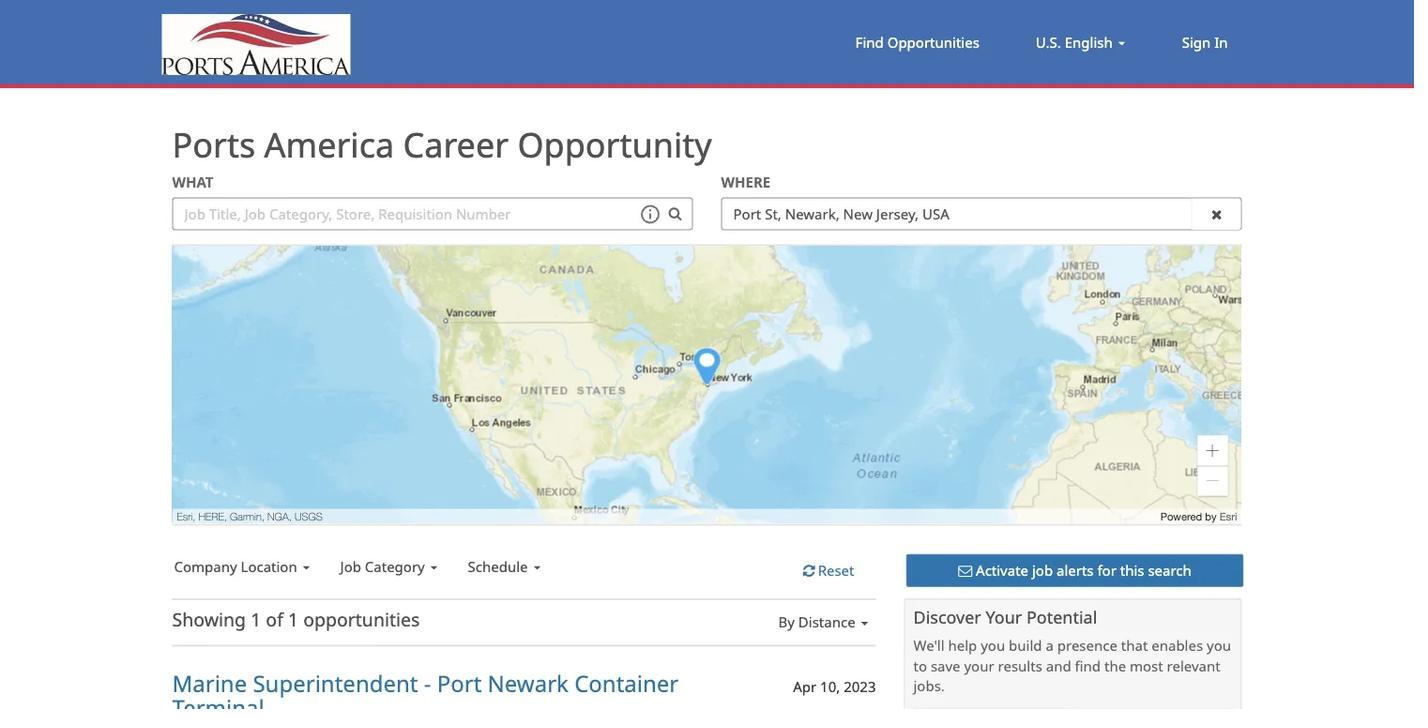 Task type: vqa. For each thing, say whether or not it's contained in the screenshot.
text field
no



Task type: locate. For each thing, give the bounding box(es) containing it.
alerts
[[1057, 561, 1094, 580]]

reset
[[818, 561, 854, 580]]

you
[[981, 636, 1005, 656], [1207, 636, 1231, 656]]

1 left the "of"
[[251, 607, 261, 632]]

company location
[[174, 557, 297, 576]]

superintendent
[[253, 668, 418, 699]]

job
[[340, 557, 361, 576]]

esri
[[1220, 511, 1237, 523]]

ports america career opportunity
[[172, 121, 712, 167]]

most
[[1130, 657, 1163, 676]]

find opportunities
[[855, 32, 980, 52]]

discover
[[914, 606, 981, 629]]

you up relevant
[[1207, 636, 1231, 656]]

1 1 from the left
[[251, 607, 261, 632]]

0 horizontal spatial 1
[[251, 607, 261, 632]]

apr
[[793, 677, 817, 696]]

find
[[1075, 657, 1101, 676]]

find opportunities link
[[827, 0, 1008, 84]]

port
[[437, 668, 482, 699]]

refresh image
[[803, 564, 815, 578]]

distance
[[798, 613, 855, 632]]

your
[[986, 606, 1022, 629]]

apr 10, 2023
[[793, 677, 876, 696]]

2 you from the left
[[1207, 636, 1231, 656]]

0 horizontal spatial you
[[981, 636, 1005, 656]]

1
[[251, 607, 261, 632], [288, 607, 299, 632]]

envelope o image
[[958, 564, 972, 578]]

showing 1 of 1 opportunities
[[172, 607, 420, 632]]

build
[[1009, 636, 1042, 656]]

schedule button
[[466, 554, 548, 580]]

english
[[1065, 32, 1113, 52]]

tips & tricks image
[[639, 203, 662, 226], [639, 203, 662, 226]]

None search field
[[158, 173, 1256, 244]]

save
[[931, 657, 961, 676]]

in
[[1214, 32, 1228, 52]]

container
[[574, 668, 679, 699]]

usgs
[[295, 510, 323, 523]]

clear search image
[[1211, 207, 1222, 221]]

u.s. english
[[1036, 32, 1113, 52]]

1 horizontal spatial 1
[[288, 607, 299, 632]]

search image
[[669, 206, 682, 220]]

none search field containing what
[[158, 173, 1256, 244]]

marine superintendent - port newark container terminal link
[[172, 668, 679, 709]]

what
[[172, 173, 213, 192]]

1 you from the left
[[981, 636, 1005, 656]]

help
[[948, 636, 977, 656]]

location
[[241, 557, 297, 576]]

marine superintendent - port newark container terminal
[[172, 668, 679, 709]]

What text field
[[172, 198, 693, 230]]

you up 'your'
[[981, 636, 1005, 656]]

1 right the "of"
[[288, 607, 299, 632]]

relevant
[[1167, 657, 1221, 676]]

garmin,
[[230, 510, 265, 523]]

esri, here, garmin, nga, usgs
[[177, 510, 323, 523]]

activate
[[976, 561, 1029, 580]]

america
[[264, 121, 394, 167]]

sign in link
[[1154, 0, 1256, 84]]

nga,
[[267, 510, 292, 523]]

ports
[[172, 121, 255, 167]]

by
[[778, 613, 795, 632]]

that
[[1121, 636, 1148, 656]]

your
[[964, 657, 994, 676]]

company location button
[[172, 554, 318, 580]]

discover your potential section
[[904, 599, 1242, 709]]

showing
[[172, 607, 246, 632]]

job category
[[340, 557, 425, 576]]

1 horizontal spatial you
[[1207, 636, 1231, 656]]

filter opportunities region
[[158, 554, 890, 599]]

by distance button
[[777, 610, 876, 636]]

sign
[[1182, 32, 1211, 52]]

for
[[1097, 561, 1117, 580]]

activate job alerts for this search button
[[906, 554, 1244, 587]]

and
[[1046, 657, 1071, 676]]

newark
[[488, 668, 569, 699]]

career
[[403, 121, 509, 167]]



Task type: describe. For each thing, give the bounding box(es) containing it.
where
[[721, 173, 771, 192]]

by
[[1205, 511, 1217, 523]]

discover your potential we'll help you build a presence that enables you to save your results and find the most relevant jobs.
[[914, 606, 1231, 696]]

of
[[266, 607, 283, 632]]

jobs.
[[914, 677, 945, 696]]

opportunity
[[517, 121, 712, 167]]

powered
[[1160, 511, 1202, 523]]

Where field
[[721, 198, 1242, 230]]

the
[[1104, 657, 1126, 676]]

activate job alerts for this search
[[976, 561, 1192, 580]]

enables
[[1152, 636, 1203, 656]]

reset button
[[783, 554, 874, 587]]

esri link
[[1220, 511, 1237, 523]]

search
[[1148, 561, 1192, 580]]

potential
[[1027, 606, 1097, 629]]

ports america image
[[158, 14, 351, 75]]

by distance
[[778, 613, 855, 632]]

2 1 from the left
[[288, 607, 299, 632]]

a
[[1046, 636, 1054, 656]]

schedule
[[468, 557, 528, 576]]

job category button
[[338, 554, 445, 580]]

category
[[365, 557, 425, 576]]

job
[[1032, 561, 1053, 580]]

u.s. english button
[[1008, 0, 1154, 84]]

sign in
[[1182, 32, 1228, 52]]

we'll
[[914, 636, 945, 656]]

opportunities
[[887, 32, 980, 52]]

here,
[[198, 510, 227, 523]]

company
[[174, 557, 237, 576]]

presence
[[1057, 636, 1118, 656]]

10,
[[820, 677, 840, 696]]

find
[[855, 32, 884, 52]]

terminal
[[172, 693, 264, 709]]

this
[[1120, 561, 1144, 580]]

-
[[424, 668, 431, 699]]

results
[[998, 657, 1042, 676]]

to
[[914, 657, 927, 676]]

marine
[[172, 668, 247, 699]]

opportunities
[[303, 607, 420, 632]]

powered by esri
[[1160, 511, 1237, 523]]

2023
[[844, 677, 876, 696]]

u.s.
[[1036, 32, 1061, 52]]

esri,
[[177, 510, 196, 523]]



